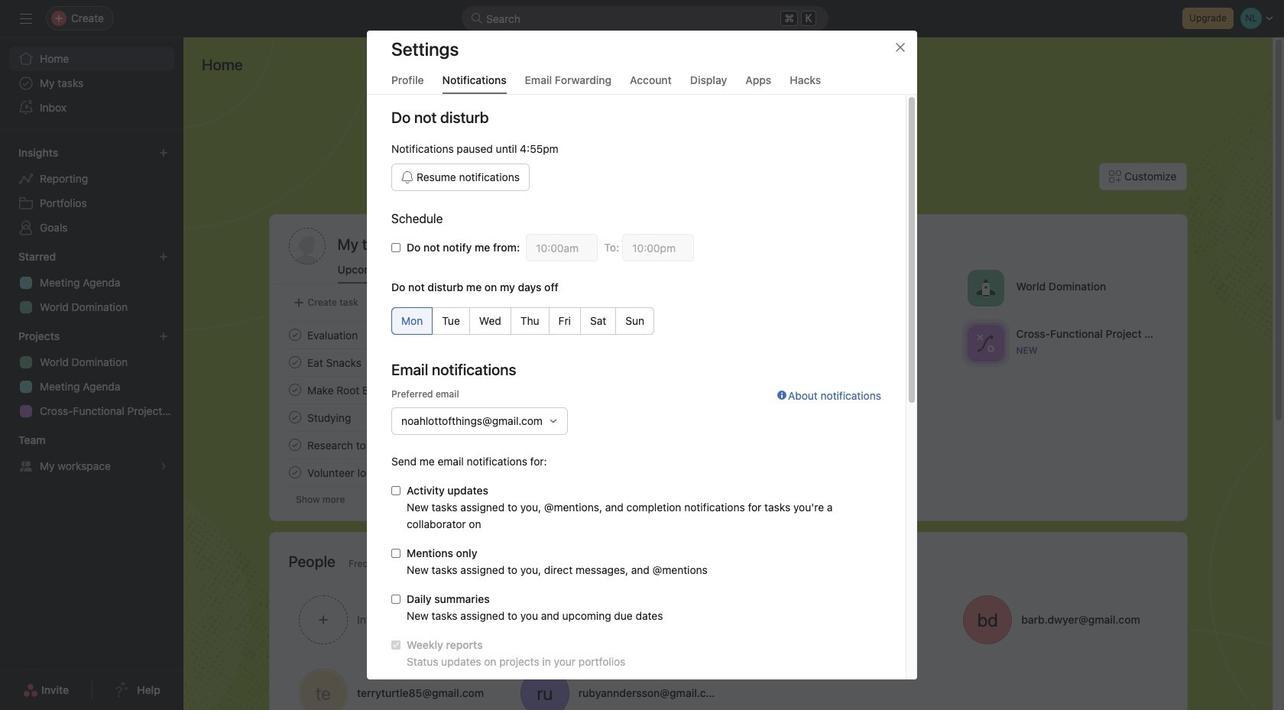 Task type: vqa. For each thing, say whether or not it's contained in the screenshot.
5th Mark complete icon from the bottom of the page
yes



Task type: describe. For each thing, give the bounding box(es) containing it.
prominent image
[[471, 12, 483, 24]]

2 mark complete image from the top
[[286, 353, 304, 372]]

3 mark complete image from the top
[[286, 381, 304, 399]]

rocket image
[[976, 279, 995, 297]]

4 mark complete image from the top
[[286, 463, 304, 482]]

insights element
[[0, 139, 183, 243]]

Mark complete checkbox
[[286, 381, 304, 399]]

4 mark complete checkbox from the top
[[286, 436, 304, 454]]

global element
[[0, 37, 183, 129]]

1 mark complete image from the top
[[286, 326, 304, 344]]

3 mark complete checkbox from the top
[[286, 408, 304, 427]]

board image
[[769, 389, 787, 407]]

mark complete image for second mark complete option from the bottom of the page
[[286, 436, 304, 454]]

projects element
[[0, 323, 183, 427]]



Task type: locate. For each thing, give the bounding box(es) containing it.
mark complete image for third mark complete option from the bottom
[[286, 408, 304, 427]]

0 vertical spatial mark complete image
[[286, 408, 304, 427]]

1 vertical spatial mark complete image
[[286, 436, 304, 454]]

None text field
[[526, 234, 598, 261]]

2 mark complete checkbox from the top
[[286, 353, 304, 372]]

1 mark complete image from the top
[[286, 408, 304, 427]]

add profile photo image
[[289, 228, 325, 265]]

None text field
[[623, 234, 694, 261]]

line_and_symbols image
[[976, 334, 995, 352]]

Mark complete checkbox
[[286, 326, 304, 344], [286, 353, 304, 372], [286, 408, 304, 427], [286, 436, 304, 454], [286, 463, 304, 482]]

close image
[[895, 41, 907, 54]]

2 mark complete image from the top
[[286, 436, 304, 454]]

None checkbox
[[391, 641, 401, 650]]

5 mark complete checkbox from the top
[[286, 463, 304, 482]]

hide sidebar image
[[20, 12, 32, 24]]

teams element
[[0, 427, 183, 482]]

mark complete image
[[286, 326, 304, 344], [286, 353, 304, 372], [286, 381, 304, 399], [286, 463, 304, 482]]

starred element
[[0, 243, 183, 323]]

1 mark complete checkbox from the top
[[286, 326, 304, 344]]

None checkbox
[[391, 243, 401, 252], [391, 486, 401, 495], [391, 549, 401, 558], [391, 595, 401, 604], [391, 243, 401, 252], [391, 486, 401, 495], [391, 549, 401, 558], [391, 595, 401, 604]]

mark complete image
[[286, 408, 304, 427], [286, 436, 304, 454]]



